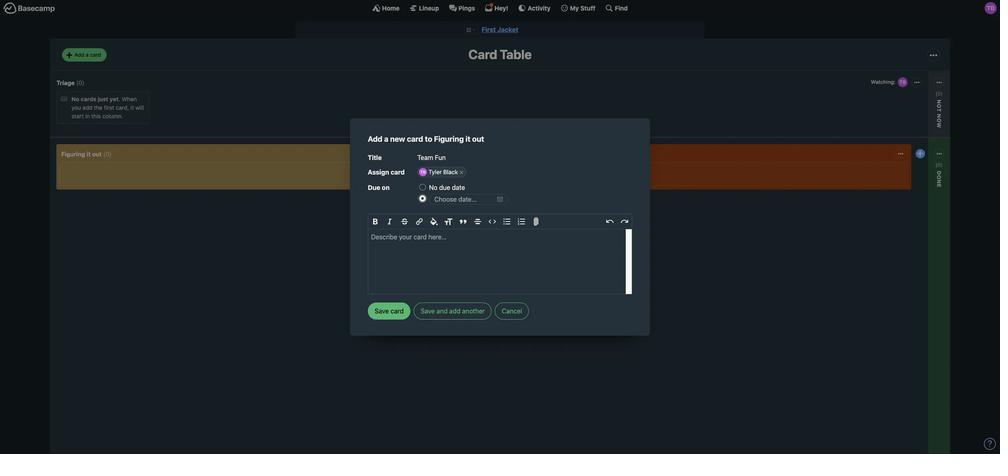 Task type: vqa. For each thing, say whether or not it's contained in the screenshot.
the middle Tyler Black icon
yes



Task type: locate. For each thing, give the bounding box(es) containing it.
due
[[368, 184, 380, 191]]

tyler black image
[[985, 2, 997, 14], [897, 77, 909, 88], [463, 166, 475, 177]]

2 vertical spatial watching:
[[888, 178, 914, 185]]

2 horizontal spatial add
[[420, 218, 430, 225]]

my stuff button
[[560, 4, 596, 12]]

1 horizontal spatial add
[[368, 135, 383, 143]]

out
[[472, 135, 484, 143], [92, 150, 102, 158]]

cancel
[[502, 308, 522, 315]]

add down color it blue icon
[[420, 218, 430, 225]]

2 vertical spatial add
[[420, 218, 430, 225]]

o up w at top
[[936, 104, 943, 108]]

2 vertical spatial it
[[87, 150, 91, 158]]

lineup link
[[409, 4, 439, 12]]

just
[[98, 96, 108, 103]]

color it pink image
[[452, 195, 458, 201]]

1 horizontal spatial no
[[429, 184, 438, 191]]

2 vertical spatial tyler black image
[[463, 166, 475, 177]]

card
[[468, 47, 497, 62]]

no inside add it to the schedule? option group
[[429, 184, 438, 191]]

assign card
[[368, 169, 405, 176]]

add a card
[[74, 51, 101, 58]]

no
[[72, 96, 79, 103], [429, 184, 438, 191]]

×
[[460, 169, 464, 176]]

pings button
[[449, 4, 475, 12]]

a
[[86, 51, 89, 58], [384, 135, 389, 143]]

1 vertical spatial figuring
[[61, 150, 85, 158]]

due
[[439, 184, 450, 191]]

the
[[94, 104, 102, 111]]

save and add another button
[[414, 303, 492, 320]]

2 vertical spatial o
[[936, 175, 943, 180]]

in
[[85, 113, 90, 120]]

first jacket
[[482, 26, 519, 33]]

add card link
[[418, 217, 475, 227]]

new
[[390, 135, 405, 143]]

1 vertical spatial add
[[449, 308, 461, 315]]

0 vertical spatial o
[[936, 104, 943, 108]]

1 vertical spatial tyler black image
[[897, 77, 909, 88]]

triage
[[57, 79, 75, 86]]

Type a card title… text field
[[417, 151, 632, 164]]

my
[[570, 4, 579, 12]]

1 horizontal spatial a
[[384, 135, 389, 143]]

0 vertical spatial figuring
[[434, 135, 464, 143]]

no up you
[[72, 96, 79, 103]]

figuring right to
[[434, 135, 464, 143]]

cards
[[81, 96, 96, 103]]

0 horizontal spatial add
[[83, 104, 92, 111]]

it up × link
[[466, 135, 471, 143]]

home
[[382, 4, 400, 12]]

0 horizontal spatial no
[[72, 96, 79, 103]]

1 horizontal spatial add
[[449, 308, 461, 315]]

add
[[83, 104, 92, 111], [449, 308, 461, 315]]

Describe your card here… text field
[[368, 230, 632, 295]]

0 horizontal spatial add
[[74, 51, 84, 58]]

due on
[[368, 184, 390, 191]]

Choose date… field
[[429, 194, 508, 205]]

1 vertical spatial a
[[384, 135, 389, 143]]

save and add another
[[421, 308, 485, 315]]

1 horizontal spatial it
[[131, 104, 134, 111]]

add a new card to figuring it out
[[368, 135, 484, 143]]

figuring it out (0)
[[61, 150, 111, 158]]

n o t n o w
[[936, 100, 943, 128]]

0 horizontal spatial a
[[86, 51, 89, 58]]

n down t on the right of the page
[[936, 114, 943, 118]]

add a card link
[[62, 48, 107, 62]]

o up e
[[936, 175, 943, 180]]

n
[[936, 100, 943, 104]]

date
[[452, 184, 465, 191]]

figuring it out link
[[61, 150, 102, 158]]

home link
[[372, 4, 400, 12]]

× link
[[457, 168, 466, 176]]

0 vertical spatial n
[[936, 114, 943, 118]]

1 horizontal spatial figuring
[[434, 135, 464, 143]]

option group
[[418, 192, 475, 212]]

1 horizontal spatial tyler black image
[[897, 77, 909, 88]]

tyler
[[429, 169, 442, 176]]

a for new
[[384, 135, 389, 143]]

o down t on the right of the page
[[936, 118, 943, 123]]

1 vertical spatial add
[[368, 135, 383, 143]]

cancel link
[[495, 303, 529, 320]]

figuring down the start
[[61, 150, 85, 158]]

1 o from the top
[[936, 104, 943, 108]]

0 vertical spatial out
[[472, 135, 484, 143]]

None submit
[[886, 116, 942, 126], [418, 178, 475, 188], [886, 188, 942, 198], [418, 231, 475, 242], [368, 303, 411, 320], [886, 116, 942, 126], [418, 178, 475, 188], [886, 188, 942, 198], [418, 231, 475, 242], [368, 303, 411, 320]]

on
[[382, 184, 390, 191]]

2 horizontal spatial it
[[466, 135, 471, 143]]

(0)
[[76, 79, 84, 86], [936, 90, 943, 97], [103, 150, 111, 158], [936, 162, 943, 168]]

add
[[74, 51, 84, 58], [368, 135, 383, 143], [420, 218, 430, 225]]

title
[[368, 154, 382, 161]]

add up triage (0) at the left of the page
[[74, 51, 84, 58]]

1 vertical spatial out
[[92, 150, 102, 158]]

0 horizontal spatial out
[[92, 150, 102, 158]]

2 horizontal spatial tyler black image
[[985, 2, 997, 14]]

1 vertical spatial no
[[429, 184, 438, 191]]

2 n from the top
[[936, 180, 943, 184]]

it left will
[[131, 104, 134, 111]]

add up in
[[83, 104, 92, 111]]

card
[[90, 51, 101, 58], [407, 135, 423, 143], [391, 169, 405, 176], [432, 218, 443, 225]]

n
[[936, 114, 943, 118], [936, 180, 943, 184]]

watching:
[[871, 79, 896, 85], [420, 168, 446, 175], [888, 178, 914, 185]]

d o n e
[[936, 171, 943, 188]]

add right and
[[449, 308, 461, 315]]

first jacket link
[[482, 26, 519, 33]]

color it blue image
[[419, 204, 426, 210]]

assign
[[368, 169, 389, 176]]

0 vertical spatial add
[[74, 51, 84, 58]]

it down in
[[87, 150, 91, 158]]

w
[[936, 123, 943, 128]]

add for add card
[[420, 218, 430, 225]]

1 vertical spatial n
[[936, 180, 943, 184]]

tyler black image inside main element
[[985, 2, 997, 14]]

2 o from the top
[[936, 118, 943, 123]]

will
[[135, 104, 144, 111]]

0 vertical spatial tyler black image
[[985, 2, 997, 14]]

color it purple image
[[460, 195, 466, 201]]

0 vertical spatial watching:
[[871, 79, 896, 85]]

3 o from the top
[[936, 175, 943, 180]]

1 vertical spatial o
[[936, 118, 943, 123]]

add up title
[[368, 135, 383, 143]]

it
[[131, 104, 134, 111], [466, 135, 471, 143], [87, 150, 91, 158]]

figuring
[[434, 135, 464, 143], [61, 150, 85, 158]]

o
[[936, 104, 943, 108], [936, 118, 943, 123], [936, 175, 943, 180]]

no up the color it yellow "icon" at top
[[429, 184, 438, 191]]

n down d
[[936, 180, 943, 184]]

this
[[91, 113, 101, 120]]

0 vertical spatial no
[[72, 96, 79, 103]]

(0) up d
[[936, 162, 943, 168]]

color it orange image
[[436, 195, 442, 201]]

card table
[[468, 47, 532, 62]]

0 vertical spatial add
[[83, 104, 92, 111]]

0 vertical spatial a
[[86, 51, 89, 58]]

0 vertical spatial it
[[131, 104, 134, 111]]



Task type: describe. For each thing, give the bounding box(es) containing it.
add for add a card
[[74, 51, 84, 58]]

stuff
[[581, 4, 596, 12]]

.
[[119, 96, 120, 103]]

o for d o n e
[[936, 175, 943, 180]]

0 horizontal spatial figuring
[[61, 150, 85, 158]]

my stuff
[[570, 4, 596, 12]]

e
[[936, 184, 943, 188]]

0 horizontal spatial tyler black image
[[463, 166, 475, 177]]

first
[[482, 26, 496, 33]]

you
[[72, 104, 81, 111]]

1 vertical spatial it
[[466, 135, 471, 143]]

no for no cards just yet
[[72, 96, 79, 103]]

1 n from the top
[[936, 114, 943, 118]]

and
[[437, 308, 448, 315]]

0 horizontal spatial it
[[87, 150, 91, 158]]

no cards just yet
[[72, 96, 119, 103]]

add card
[[420, 218, 443, 225]]

(0) right "figuring it out" link
[[103, 150, 111, 158]]

it inside . when you add the first card, it will start in this column.
[[131, 104, 134, 111]]

1 vertical spatial watching:
[[420, 168, 446, 175]]

find button
[[605, 4, 628, 12]]

card,
[[116, 104, 129, 111]]

o for n o t n o w
[[936, 104, 943, 108]]

hey!
[[495, 4, 508, 12]]

activity
[[528, 4, 551, 12]]

activity link
[[518, 4, 551, 12]]

1 horizontal spatial out
[[472, 135, 484, 143]]

main element
[[0, 0, 1000, 16]]

add for add a new card to figuring it out
[[368, 135, 383, 143]]

(0) right triage link
[[76, 79, 84, 86]]

no due date
[[429, 184, 465, 191]]

d
[[936, 171, 943, 175]]

add inside . when you add the first card, it will start in this column.
[[83, 104, 92, 111]]

lineup
[[419, 4, 439, 12]]

column.
[[102, 113, 123, 120]]

table
[[500, 47, 532, 62]]

a for card
[[86, 51, 89, 58]]

add inside button
[[449, 308, 461, 315]]

color it green image
[[428, 204, 434, 210]]

find
[[615, 4, 628, 12]]

black
[[443, 169, 458, 176]]

(0) up n
[[936, 90, 943, 97]]

color it white image
[[419, 195, 426, 201]]

start
[[72, 113, 84, 120]]

triage link
[[57, 79, 75, 86]]

when
[[122, 96, 137, 103]]

triage (0)
[[57, 79, 84, 86]]

switch accounts image
[[3, 2, 55, 15]]

add it to the schedule? option group
[[419, 182, 632, 206]]

color it red image
[[444, 195, 450, 201]]

save
[[421, 308, 435, 315]]

jacket
[[498, 26, 519, 33]]

hey! button
[[485, 4, 508, 12]]

yet
[[110, 96, 119, 103]]

tyler black ×
[[429, 169, 464, 176]]

to
[[425, 135, 432, 143]]

pings
[[459, 4, 475, 12]]

color it brown image
[[436, 204, 442, 210]]

color it yellow image
[[428, 195, 434, 201]]

. when you add the first card, it will start in this column.
[[72, 96, 144, 120]]

t
[[936, 108, 943, 112]]

no for no due date
[[429, 184, 438, 191]]

first
[[104, 104, 114, 111]]

another
[[462, 308, 485, 315]]



